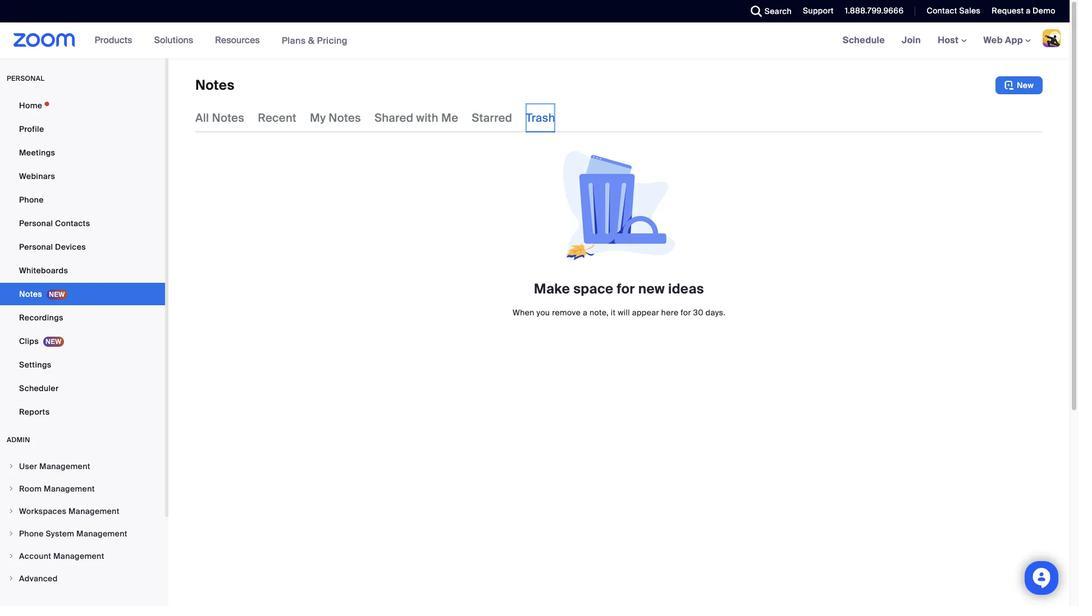 Task type: locate. For each thing, give the bounding box(es) containing it.
right image inside room management menu item
[[8, 486, 15, 493]]

right image
[[8, 531, 15, 537], [8, 553, 15, 560]]

reports
[[19, 407, 50, 417]]

1 horizontal spatial for
[[681, 308, 691, 318]]

personal contacts
[[19, 218, 90, 229]]

plans & pricing link
[[282, 35, 348, 46], [282, 35, 348, 46]]

0 vertical spatial personal
[[19, 218, 53, 229]]

my
[[310, 111, 326, 125]]

&
[[308, 35, 315, 46]]

product information navigation
[[86, 22, 356, 59]]

management up advanced "menu item"
[[53, 552, 104, 562]]

management for account management
[[53, 552, 104, 562]]

with
[[416, 111, 439, 125]]

all notes
[[195, 111, 244, 125]]

right image left advanced
[[8, 576, 15, 582]]

banner
[[0, 22, 1070, 59]]

right image inside user management menu item
[[8, 463, 15, 470]]

phone down webinars
[[19, 195, 44, 205]]

recordings
[[19, 313, 63, 323]]

1 personal from the top
[[19, 218, 53, 229]]

2 right image from the top
[[8, 553, 15, 560]]

phone link
[[0, 189, 165, 211]]

webinars
[[19, 171, 55, 181]]

right image for account
[[8, 553, 15, 560]]

a left the "note," at the right
[[583, 308, 588, 318]]

1 vertical spatial personal
[[19, 242, 53, 252]]

me
[[441, 111, 458, 125]]

web app
[[984, 34, 1023, 46]]

shared with me
[[375, 111, 458, 125]]

management
[[39, 462, 90, 472], [44, 484, 95, 494], [69, 507, 119, 517], [76, 529, 127, 539], [53, 552, 104, 562]]

notes up all notes
[[195, 76, 235, 94]]

join link
[[894, 22, 930, 58]]

phone up "account"
[[19, 529, 44, 539]]

user management menu item
[[0, 456, 165, 477]]

plans
[[282, 35, 306, 46]]

personal up personal devices
[[19, 218, 53, 229]]

right image inside account management menu item
[[8, 553, 15, 560]]

zoom logo image
[[13, 33, 75, 47]]

right image inside workspaces management 'menu item'
[[8, 508, 15, 515]]

join
[[902, 34, 921, 46]]

right image left room at the bottom left of the page
[[8, 486, 15, 493]]

1 right image from the top
[[8, 531, 15, 537]]

1 phone from the top
[[19, 195, 44, 205]]

management down room management menu item
[[69, 507, 119, 517]]

reports link
[[0, 401, 165, 423]]

a
[[1026, 6, 1031, 16], [583, 308, 588, 318]]

notes
[[195, 76, 235, 94], [212, 111, 244, 125], [329, 111, 361, 125], [19, 289, 42, 299]]

3 right image from the top
[[8, 508, 15, 515]]

right image for workspaces
[[8, 508, 15, 515]]

right image left user
[[8, 463, 15, 470]]

a left demo
[[1026, 6, 1031, 16]]

new
[[638, 280, 665, 298]]

right image for phone
[[8, 531, 15, 537]]

management down workspaces management 'menu item'
[[76, 529, 127, 539]]

new
[[1017, 80, 1034, 90]]

personal
[[19, 218, 53, 229], [19, 242, 53, 252]]

advanced
[[19, 574, 58, 584]]

0 horizontal spatial for
[[617, 280, 635, 298]]

notes inside "link"
[[19, 289, 42, 299]]

sales
[[960, 6, 981, 16]]

1 vertical spatial a
[[583, 308, 588, 318]]

1 vertical spatial right image
[[8, 553, 15, 560]]

right image left "account"
[[8, 553, 15, 560]]

notes up the recordings
[[19, 289, 42, 299]]

home
[[19, 101, 42, 111]]

0 vertical spatial a
[[1026, 6, 1031, 16]]

2 phone from the top
[[19, 529, 44, 539]]

room
[[19, 484, 42, 494]]

scheduler link
[[0, 377, 165, 400]]

management inside menu item
[[39, 462, 90, 472]]

right image
[[8, 463, 15, 470], [8, 486, 15, 493], [8, 508, 15, 515], [8, 576, 15, 582]]

for up "will"
[[617, 280, 635, 298]]

1 vertical spatial phone
[[19, 529, 44, 539]]

management up the workspaces management
[[44, 484, 95, 494]]

schedule link
[[834, 22, 894, 58]]

personal for personal contacts
[[19, 218, 53, 229]]

phone inside personal menu menu
[[19, 195, 44, 205]]

trash
[[526, 111, 555, 125]]

web app button
[[984, 34, 1031, 46]]

notes right my
[[329, 111, 361, 125]]

for left 30
[[681, 308, 691, 318]]

account management
[[19, 552, 104, 562]]

new button
[[996, 76, 1043, 94]]

contact sales link
[[919, 0, 984, 22], [927, 6, 981, 16]]

right image inside phone system management menu item
[[8, 531, 15, 537]]

it
[[611, 308, 616, 318]]

personal up whiteboards
[[19, 242, 53, 252]]

0 horizontal spatial a
[[583, 308, 588, 318]]

admin menu menu
[[0, 456, 165, 591]]

phone
[[19, 195, 44, 205], [19, 529, 44, 539]]

2 right image from the top
[[8, 486, 15, 493]]

search
[[765, 6, 792, 16]]

phone inside menu item
[[19, 529, 44, 539]]

contact
[[927, 6, 957, 16]]

1 right image from the top
[[8, 463, 15, 470]]

profile link
[[0, 118, 165, 140]]

app
[[1005, 34, 1023, 46]]

2 personal from the top
[[19, 242, 53, 252]]

1.888.799.9666 button
[[837, 0, 907, 22], [845, 6, 904, 16]]

banner containing products
[[0, 22, 1070, 59]]

right image left system on the bottom of page
[[8, 531, 15, 537]]

phone for phone system management
[[19, 529, 44, 539]]

when you remove a note, it will appear here for 30 days.
[[513, 308, 726, 318]]

when
[[513, 308, 535, 318]]

account management menu item
[[0, 546, 165, 567]]

0 vertical spatial right image
[[8, 531, 15, 537]]

workspaces
[[19, 507, 66, 517]]

room management
[[19, 484, 95, 494]]

management inside 'menu item'
[[69, 507, 119, 517]]

workspaces management menu item
[[0, 501, 165, 522]]

management up room management
[[39, 462, 90, 472]]

make space for new ideas
[[534, 280, 704, 298]]

4 right image from the top
[[8, 576, 15, 582]]

devices
[[55, 242, 86, 252]]

request a demo link
[[984, 0, 1070, 22], [992, 6, 1056, 16]]

right image left workspaces
[[8, 508, 15, 515]]

0 vertical spatial phone
[[19, 195, 44, 205]]

user management
[[19, 462, 90, 472]]

meetings link
[[0, 142, 165, 164]]

home link
[[0, 94, 165, 117]]

30
[[693, 308, 704, 318]]



Task type: describe. For each thing, give the bounding box(es) containing it.
profile
[[19, 124, 44, 134]]

recordings link
[[0, 307, 165, 329]]

account
[[19, 552, 51, 562]]

host
[[938, 34, 961, 46]]

ideas
[[668, 280, 704, 298]]

clips
[[19, 336, 39, 347]]

support
[[803, 6, 834, 16]]

contacts
[[55, 218, 90, 229]]

right image for room
[[8, 486, 15, 493]]

my notes
[[310, 111, 361, 125]]

webinars link
[[0, 165, 165, 188]]

1 vertical spatial for
[[681, 308, 691, 318]]

settings link
[[0, 354, 165, 376]]

clips link
[[0, 330, 165, 353]]

make
[[534, 280, 570, 298]]

recent
[[258, 111, 297, 125]]

request
[[992, 6, 1024, 16]]

solutions button
[[154, 22, 198, 58]]

settings
[[19, 360, 51, 370]]

starred
[[472, 111, 512, 125]]

management for user management
[[39, 462, 90, 472]]

personal
[[7, 74, 45, 83]]

host button
[[938, 34, 967, 46]]

system
[[46, 529, 74, 539]]

days.
[[706, 308, 726, 318]]

phone system management
[[19, 529, 127, 539]]

right image for user
[[8, 463, 15, 470]]

remove
[[552, 308, 581, 318]]

will
[[618, 308, 630, 318]]

whiteboards link
[[0, 259, 165, 282]]

personal devices link
[[0, 236, 165, 258]]

1.888.799.9666
[[845, 6, 904, 16]]

space
[[574, 280, 614, 298]]

right image inside advanced "menu item"
[[8, 576, 15, 582]]

phone for phone
[[19, 195, 44, 205]]

contact sales
[[927, 6, 981, 16]]

profile picture image
[[1043, 29, 1061, 47]]

resources button
[[215, 22, 265, 58]]

user
[[19, 462, 37, 472]]

management for workspaces management
[[69, 507, 119, 517]]

appear
[[632, 308, 659, 318]]

advanced menu item
[[0, 568, 165, 590]]

you
[[537, 308, 550, 318]]

personal contacts link
[[0, 212, 165, 235]]

tabs of all notes page tab list
[[195, 103, 555, 133]]

note,
[[590, 308, 609, 318]]

meetings
[[19, 148, 55, 158]]

search button
[[742, 0, 795, 22]]

scheduler
[[19, 384, 59, 394]]

management for room management
[[44, 484, 95, 494]]

web
[[984, 34, 1003, 46]]

0 vertical spatial for
[[617, 280, 635, 298]]

personal devices
[[19, 242, 86, 252]]

here
[[661, 308, 679, 318]]

plans & pricing
[[282, 35, 348, 46]]

whiteboards
[[19, 266, 68, 276]]

room management menu item
[[0, 479, 165, 500]]

solutions
[[154, 34, 193, 46]]

schedule
[[843, 34, 885, 46]]

personal for personal devices
[[19, 242, 53, 252]]

1 horizontal spatial a
[[1026, 6, 1031, 16]]

products button
[[95, 22, 137, 58]]

resources
[[215, 34, 260, 46]]

personal menu menu
[[0, 94, 165, 425]]

pricing
[[317, 35, 348, 46]]

products
[[95, 34, 132, 46]]

admin
[[7, 436, 30, 445]]

demo
[[1033, 6, 1056, 16]]

shared
[[375, 111, 414, 125]]

request a demo
[[992, 6, 1056, 16]]

phone system management menu item
[[0, 523, 165, 545]]

workspaces management
[[19, 507, 119, 517]]

all
[[195, 111, 209, 125]]

notes link
[[0, 283, 165, 306]]

notes right the "all"
[[212, 111, 244, 125]]

meetings navigation
[[834, 22, 1070, 59]]



Task type: vqa. For each thing, say whether or not it's contained in the screenshot.
the bottom Phone
yes



